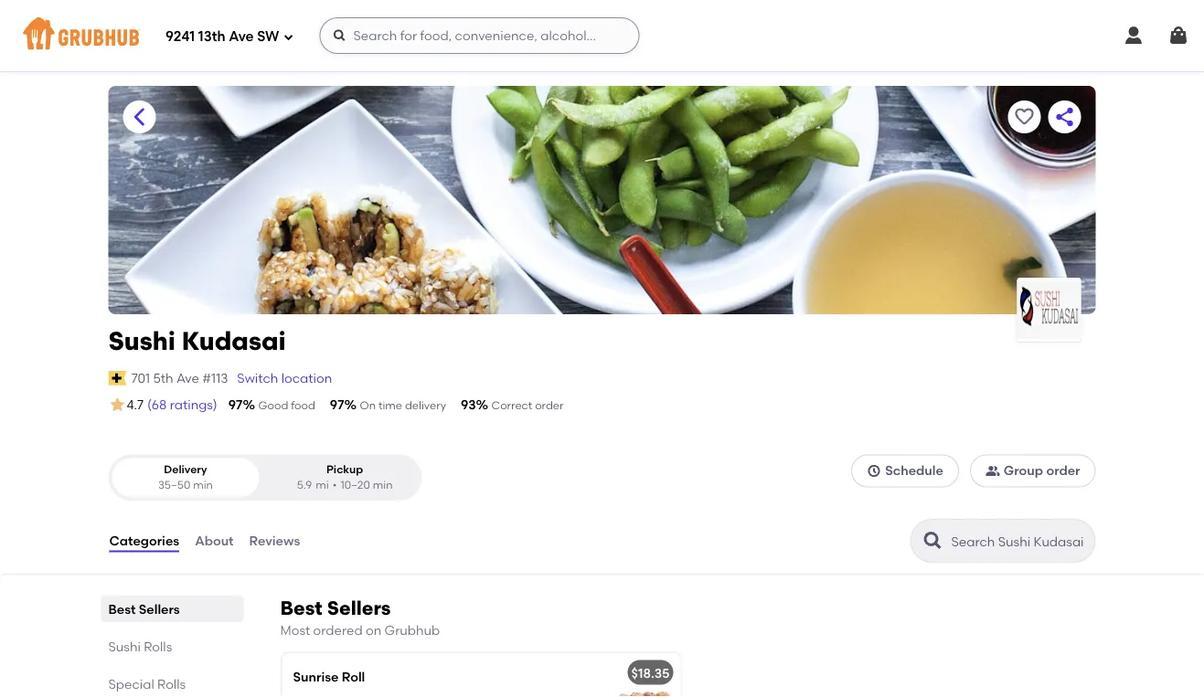Task type: vqa. For each thing, say whether or not it's contained in the screenshot.
"Sushi" associated with Sushi Rolls
yes



Task type: locate. For each thing, give the bounding box(es) containing it.
1 horizontal spatial 97
[[330, 397, 344, 413]]

10–20
[[340, 479, 370, 492]]

sushi
[[108, 326, 176, 357], [108, 639, 141, 655]]

sellers up 'sushi rolls' tab
[[139, 602, 180, 617]]

2 97 from the left
[[330, 397, 344, 413]]

ratings)
[[170, 397, 217, 413]]

best sellers tab
[[108, 600, 236, 619]]

roll
[[342, 669, 365, 685]]

13th
[[198, 28, 225, 45]]

1 horizontal spatial best
[[280, 597, 323, 620]]

on time delivery
[[360, 399, 446, 412]]

ave inside main navigation navigation
[[229, 28, 254, 45]]

sushi for sushi kudasai
[[108, 326, 176, 357]]

sushi rolls
[[108, 639, 172, 655]]

delivery
[[405, 399, 446, 412]]

order inside button
[[1046, 463, 1080, 479]]

best sellers most ordered on grubhub
[[280, 597, 440, 639]]

sellers
[[327, 597, 391, 620], [139, 602, 180, 617]]

kudasai
[[182, 326, 286, 357]]

(68 ratings)
[[147, 397, 217, 413]]

701 5th ave #113
[[131, 370, 228, 386]]

1 vertical spatial order
[[1046, 463, 1080, 479]]

time
[[378, 399, 402, 412]]

grubhub
[[385, 623, 440, 639]]

best inside best sellers most ordered on grubhub
[[280, 597, 323, 620]]

pickup
[[326, 463, 363, 476]]

sushi kudasai logo image
[[1017, 281, 1081, 339]]

about
[[195, 533, 234, 549]]

order right the correct
[[535, 399, 564, 412]]

0 vertical spatial rolls
[[144, 639, 172, 655]]

schedule button
[[851, 455, 959, 488]]

sellers up on
[[327, 597, 391, 620]]

save this restaurant image
[[1014, 106, 1035, 128]]

0 horizontal spatial 97
[[228, 397, 243, 413]]

sunrise
[[293, 669, 339, 685]]

1 horizontal spatial ave
[[229, 28, 254, 45]]

best for best sellers most ordered on grubhub
[[280, 597, 323, 620]]

1 97 from the left
[[228, 397, 243, 413]]

1 vertical spatial rolls
[[157, 677, 186, 692]]

delivery 35–50 min
[[158, 463, 213, 492]]

group
[[1004, 463, 1043, 479]]

701
[[131, 370, 150, 386]]

1 vertical spatial ave
[[176, 370, 199, 386]]

sellers inside best sellers most ordered on grubhub
[[327, 597, 391, 620]]

sushi inside tab
[[108, 639, 141, 655]]

order
[[535, 399, 564, 412], [1046, 463, 1080, 479]]

sushi up special
[[108, 639, 141, 655]]

main navigation navigation
[[0, 0, 1204, 71]]

9241 13th ave sw
[[165, 28, 279, 45]]

min
[[193, 479, 213, 492], [373, 479, 393, 492]]

rolls down 'sushi rolls' tab
[[157, 677, 186, 692]]

35–50
[[158, 479, 190, 492]]

switch location
[[237, 370, 332, 386]]

0 vertical spatial sushi
[[108, 326, 176, 357]]

order for correct order
[[535, 399, 564, 412]]

svg image
[[1123, 25, 1145, 47], [332, 28, 347, 43], [283, 32, 294, 43], [867, 464, 882, 478]]

1 min from the left
[[193, 479, 213, 492]]

mi
[[316, 479, 329, 492]]

0 vertical spatial order
[[535, 399, 564, 412]]

subscription pass image
[[108, 371, 127, 386]]

ave
[[229, 28, 254, 45], [176, 370, 199, 386]]

1 horizontal spatial min
[[373, 479, 393, 492]]

0 horizontal spatial sellers
[[139, 602, 180, 617]]

1 horizontal spatial order
[[1046, 463, 1080, 479]]

sushi up 701
[[108, 326, 176, 357]]

0 horizontal spatial best
[[108, 602, 136, 617]]

order right group
[[1046, 463, 1080, 479]]

min down "delivery"
[[193, 479, 213, 492]]

0 horizontal spatial order
[[535, 399, 564, 412]]

sunrise roll
[[293, 669, 365, 685]]

reviews
[[249, 533, 300, 549]]

best up most
[[280, 597, 323, 620]]

option group
[[108, 455, 422, 501]]

group order
[[1004, 463, 1080, 479]]

97
[[228, 397, 243, 413], [330, 397, 344, 413]]

switch
[[237, 370, 278, 386]]

search icon image
[[922, 530, 944, 552]]

1 vertical spatial sushi
[[108, 639, 141, 655]]

order for group order
[[1046, 463, 1080, 479]]

sellers inside the best sellers tab
[[139, 602, 180, 617]]

star icon image
[[108, 396, 127, 414]]

#113
[[202, 370, 228, 386]]

categories
[[109, 533, 179, 549]]

ave for 5th
[[176, 370, 199, 386]]

97 down switch
[[228, 397, 243, 413]]

people icon image
[[985, 464, 1000, 478]]

best up sushi rolls
[[108, 602, 136, 617]]

special
[[108, 677, 154, 692]]

2 sushi from the top
[[108, 639, 141, 655]]

rolls
[[144, 639, 172, 655], [157, 677, 186, 692]]

pickup 5.9 mi • 10–20 min
[[297, 463, 393, 492]]

ave inside button
[[176, 370, 199, 386]]

0 horizontal spatial min
[[193, 479, 213, 492]]

best
[[280, 597, 323, 620], [108, 602, 136, 617]]

reviews button
[[248, 508, 301, 574]]

sunrise roll image
[[544, 653, 681, 698]]

0 horizontal spatial ave
[[176, 370, 199, 386]]

1 sushi from the top
[[108, 326, 176, 357]]

0 vertical spatial ave
[[229, 28, 254, 45]]

Search for food, convenience, alcohol... search field
[[320, 17, 640, 54]]

ave right 5th
[[176, 370, 199, 386]]

on
[[360, 399, 376, 412]]

1 horizontal spatial sellers
[[327, 597, 391, 620]]

best inside tab
[[108, 602, 136, 617]]

save this restaurant button
[[1008, 101, 1041, 133]]

93
[[461, 397, 476, 413]]

5.9
[[297, 479, 312, 492]]

ave left sw
[[229, 28, 254, 45]]

97 left on
[[330, 397, 344, 413]]

2 min from the left
[[373, 479, 393, 492]]

min inside delivery 35–50 min
[[193, 479, 213, 492]]

min right 10–20
[[373, 479, 393, 492]]

rolls up special rolls
[[144, 639, 172, 655]]



Task type: describe. For each thing, give the bounding box(es) containing it.
caret left icon image
[[128, 106, 150, 128]]

sellers for best sellers most ordered on grubhub
[[327, 597, 391, 620]]

4.7
[[127, 397, 144, 413]]

rolls for special rolls
[[157, 677, 186, 692]]

701 5th ave #113 button
[[130, 368, 229, 389]]

good food
[[258, 399, 315, 412]]

Search Sushi Kudasai search field
[[950, 533, 1089, 550]]

•
[[332, 479, 337, 492]]

correct
[[491, 399, 532, 412]]

about button
[[194, 508, 235, 574]]

group order button
[[970, 455, 1096, 488]]

switch location button
[[236, 368, 333, 389]]

min inside pickup 5.9 mi • 10–20 min
[[373, 479, 393, 492]]

food
[[291, 399, 315, 412]]

5th
[[153, 370, 173, 386]]

svg image
[[1168, 25, 1190, 47]]

location
[[281, 370, 332, 386]]

ave for 13th
[[229, 28, 254, 45]]

sellers for best sellers
[[139, 602, 180, 617]]

best sellers
[[108, 602, 180, 617]]

special rolls
[[108, 677, 186, 692]]

special rolls tab
[[108, 675, 236, 694]]

sushi for sushi rolls
[[108, 639, 141, 655]]

sw
[[257, 28, 279, 45]]

ordered
[[313, 623, 363, 639]]

97 for on time delivery
[[330, 397, 344, 413]]

best for best sellers
[[108, 602, 136, 617]]

share icon image
[[1054, 106, 1076, 128]]

schedule
[[885, 463, 943, 479]]

$18.35
[[631, 665, 670, 681]]

good
[[258, 399, 288, 412]]

rolls for sushi rolls
[[144, 639, 172, 655]]

9241
[[165, 28, 195, 45]]

svg image inside schedule button
[[867, 464, 882, 478]]

97 for good food
[[228, 397, 243, 413]]

sushi kudasai
[[108, 326, 286, 357]]

(68
[[147, 397, 167, 413]]

option group containing delivery 35–50 min
[[108, 455, 422, 501]]

sushi rolls tab
[[108, 637, 236, 657]]

delivery
[[164, 463, 207, 476]]

most
[[280, 623, 310, 639]]

correct order
[[491, 399, 564, 412]]

categories button
[[108, 508, 180, 574]]

on
[[366, 623, 381, 639]]



